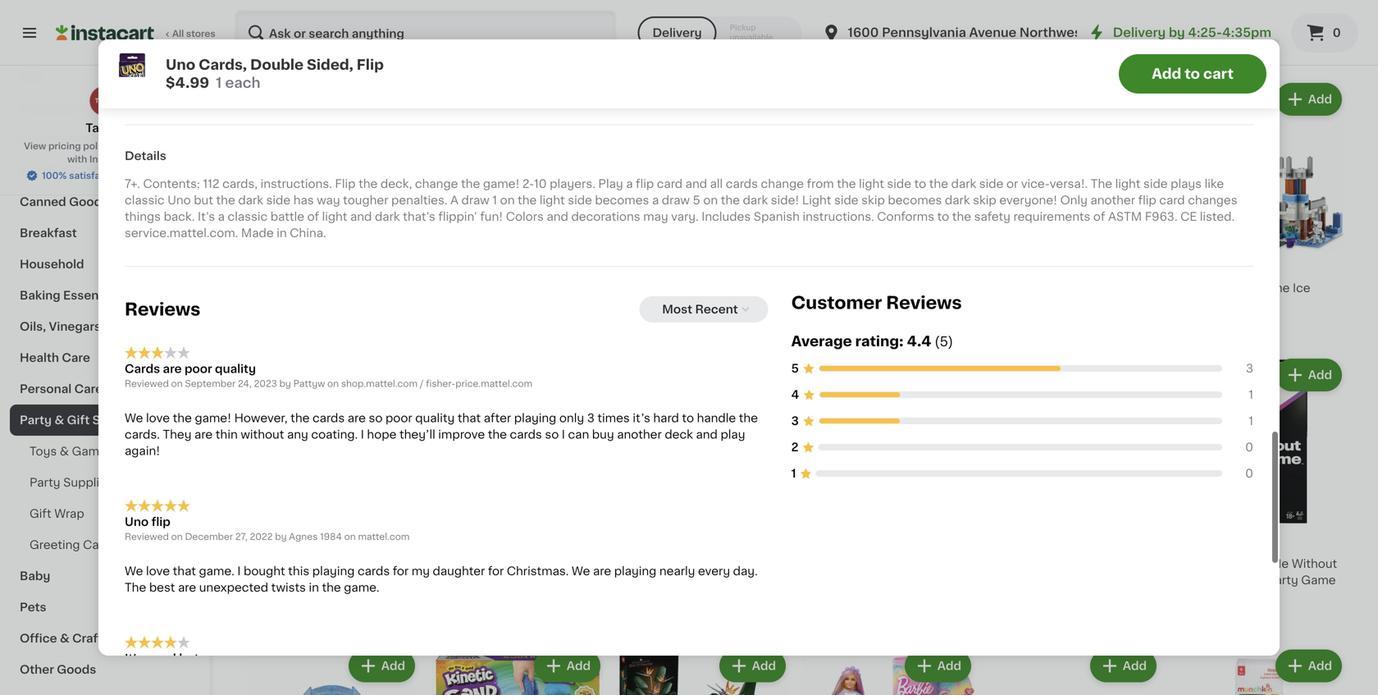 Task type: describe. For each thing, give the bounding box(es) containing it.
the up the any
[[291, 413, 310, 424]]

1 inside lego kids' star wars the mandalorians n-1 starfighter microfighter construction set
[[897, 8, 902, 19]]

$ for lego minecraft the ice castle building kit
[[1177, 261, 1183, 270]]

breakfast link
[[10, 218, 199, 249]]

side up conforms at the right top
[[888, 178, 912, 190]]

they
[[163, 429, 192, 440]]

toy inside squishmallows pama the strawberry cake pop plush toy - pink
[[432, 24, 453, 36]]

prepared
[[20, 103, 74, 114]]

we right car on the left bottom of the page
[[572, 566, 591, 577]]

by inside uno flip reviewed on december 27, 2022 by agnes 1984 on mattel.com
[[275, 532, 287, 541]]

september
[[185, 379, 236, 388]]

party inside kinetic sand tell me without telling me adult party game
[[1268, 575, 1299, 586]]

by inside cards are poor quality reviewed on september 24, 2023 by pattyw on shop.mattel.com / fisher-price.mattel.com
[[280, 379, 291, 388]]

buy
[[592, 429, 614, 440]]

calendar
[[803, 315, 855, 327]]

2 horizontal spatial flip
[[1139, 195, 1157, 206]]

on right pattyw
[[328, 379, 339, 388]]

19 for $ 19 99
[[627, 261, 646, 278]]

set inside $ 26 99 $37.99 mattel jurassic world 30th anniversary holiday advent calendar mini figure set 1 each
[[924, 315, 943, 327]]

to inside button
[[1185, 67, 1201, 81]]

game
[[1302, 575, 1337, 586]]

$ for 4
[[435, 261, 441, 270]]

goods for canned
[[69, 196, 108, 208]]

quality inside cards are poor quality reviewed on september 24, 2023 by pattyw on shop.mattel.com / fisher-price.mattel.com
[[215, 363, 256, 375]]

$ inside "$ 45 99 $48.99"
[[992, 261, 998, 270]]

squishmallows grady the appaloosa painted horse plush toy - gray
[[1174, 0, 1320, 36]]

1 vertical spatial purple
[[294, 24, 331, 36]]

and left all
[[686, 178, 708, 190]]

reviewed inside cards are poor quality reviewed on september 24, 2023 by pattyw on shop.mattel.com / fisher-price.mattel.com
[[125, 379, 169, 388]]

$ 45 99 $48.99
[[992, 261, 1084, 278]]

canned goods & soups link
[[10, 186, 199, 218]]

cards up coating.
[[313, 413, 345, 424]]

1 horizontal spatial reviews
[[887, 294, 963, 312]]

times
[[598, 413, 630, 424]]

astm
[[1109, 211, 1143, 223]]

lego city custom car garage building toy set button
[[432, 355, 604, 617]]

disney & pixar cars glow racers transforming mack playset button
[[617, 355, 790, 633]]

a
[[451, 195, 459, 206]]

deck,
[[381, 178, 412, 190]]

play
[[599, 178, 624, 190]]

1 vertical spatial game.
[[344, 582, 380, 593]]

light down 10
[[540, 195, 565, 206]]

baby link
[[10, 561, 199, 592]]

1 change from the left
[[415, 178, 458, 190]]

details
[[125, 150, 166, 162]]

to right conforms at the right top
[[938, 211, 950, 223]]

only
[[1061, 195, 1088, 206]]

1 inside uno cards, double sided, flip $4.99 1 each
[[216, 76, 222, 90]]

party & gift supplies link
[[10, 405, 199, 436]]

but
[[194, 195, 213, 206]]

lego for lego city custom car garage building toy set
[[432, 558, 466, 570]]

appaloosa
[[1174, 8, 1235, 19]]

can
[[568, 429, 590, 440]]

flip inside uno cards, double sided, flip $4.99 1 each
[[357, 58, 384, 72]]

lego speed champion porsche building toy set
[[246, 558, 390, 586]]

delivery button
[[638, 16, 717, 49]]

the up tougher
[[359, 178, 378, 190]]

side!
[[771, 195, 800, 206]]

0 horizontal spatial a
[[218, 211, 225, 223]]

tell
[[1249, 558, 1269, 570]]

in inside 7+. contents: 112 cards, instructions. flip the deck, change the game! 2-10 players. play a flip card and all cards change from the light side to the dark side or vice-versa!. the light side plays like classic uno but the dark side has way tougher penalties. a draw 1 on the light side becomes a draw 5 on the dark side! light side skip becomes dark skip everyone! only another flip card changes things back. it's a classic battle of light and dark that's flippin' fun! colors and decorations may vary. includes spanish instructions.  conforms to the safety requirements of astm f963. ce listed. service.mattel.com. made in china.
[[277, 228, 287, 239]]

set inside lego kids' star wars the mandalorians n-1 starfighter microfighter construction set
[[955, 24, 975, 36]]

side left plays
[[1144, 178, 1169, 190]]

1 horizontal spatial a
[[626, 178, 633, 190]]

listed.
[[1201, 211, 1235, 223]]

the inside squishmallows ronalda the pink and purple yeti plush toy - pink & purple
[[385, 0, 405, 3]]

instacart logo image
[[56, 23, 154, 43]]

canned
[[20, 196, 66, 208]]

45
[[998, 261, 1022, 278]]

1 skip from the left
[[862, 195, 886, 206]]

most recent button
[[640, 296, 769, 323]]

the up play
[[739, 413, 758, 424]]

0 button
[[1292, 13, 1359, 53]]

the up flippin'
[[461, 178, 480, 190]]

0 horizontal spatial playing
[[313, 566, 355, 577]]

canned goods & soups
[[20, 196, 161, 208]]

99 for 22
[[279, 537, 292, 546]]

without
[[241, 429, 284, 440]]

1 for from the left
[[393, 566, 409, 577]]

0 inside button
[[1334, 27, 1342, 39]]

cards inside cards are poor quality reviewed on september 24, 2023 by pattyw on shop.mattel.com / fisher-price.mattel.com
[[125, 363, 160, 375]]

hope
[[367, 429, 397, 440]]

cards down after
[[510, 429, 542, 440]]

party & gift supplies
[[20, 415, 144, 426]]

the up they
[[173, 413, 192, 424]]

cards inside 'link'
[[83, 539, 117, 551]]

players.
[[550, 178, 596, 190]]

poor inside cards are poor quality reviewed on september 24, 2023 by pattyw on shop.mattel.com / fisher-price.mattel.com
[[185, 363, 212, 375]]

side up battle
[[266, 195, 291, 206]]

building inside the lego speed champion porsche building toy set
[[297, 575, 343, 586]]

dark left everyone!
[[946, 195, 971, 206]]

game! inside we love the game!  however, the cards are so poor quality that after playing only 3 times it's hard to handle the cards.  they are thin without any coating.  i hope they'll improve the cards so i can buy another deck and play again!
[[195, 413, 231, 424]]

plush inside squishmallows ronalda the pink and purple yeti plush toy - pink & purple
[[362, 8, 394, 19]]

unexpected
[[199, 582, 269, 593]]

gift inside the "party & gift supplies" 'link'
[[67, 415, 90, 426]]

disney
[[617, 558, 658, 570]]

goods for other
[[57, 664, 96, 676]]

set inside the lego speed champion porsche building toy set
[[370, 575, 390, 586]]

the inside 7+. contents: 112 cards, instructions. flip the deck, change the game! 2-10 players. play a flip card and all cards change from the light side to the dark side or vice-versa!. the light side plays like classic uno but the dark side has way tougher penalties. a draw 1 on the light side becomes a draw 5 on the dark side! light side skip becomes dark skip everyone! only another flip card changes things back. it's a classic battle of light and dark that's flippin' fun! colors and decorations may vary. includes spanish instructions.  conforms to the safety requirements of astm f963. ce listed. service.mattel.com. made in china.
[[1092, 178, 1113, 190]]

4 inside product group
[[441, 261, 453, 278]]

goods for dry
[[44, 134, 84, 145]]

ronalda
[[335, 0, 383, 3]]

$ for 22
[[250, 537, 256, 546]]

the inside lego kids' star wars the mandalorians n-1 starfighter microfighter construction set
[[928, 0, 947, 3]]

grady
[[1263, 0, 1298, 3]]

1 horizontal spatial instructions.
[[803, 211, 875, 223]]

i inside we love that game. i bought this playing cards for my daughter for christmas. we are playing nearly every day. the best are unexpected twists in the game.
[[237, 566, 241, 577]]

personal care
[[20, 383, 103, 395]]

3 inside we love the game!  however, the cards are so poor quality that after playing only 3 times it's hard to handle the cards.  they are thin without any coating.  i hope they'll improve the cards so i can buy another deck and play again!
[[587, 413, 595, 424]]

flip inside uno flip reviewed on december 27, 2022 by agnes 1984 on mattel.com
[[151, 516, 171, 528]]

4.4
[[908, 335, 932, 349]]

office & craft link
[[10, 623, 199, 654]]

0 vertical spatial purple
[[298, 8, 335, 19]]

0 for 1
[[1246, 468, 1254, 480]]

supplies inside 'link'
[[92, 415, 144, 426]]

light up conforms at the right top
[[859, 178, 885, 190]]

toy inside the lego speed champion porsche building toy set
[[346, 575, 367, 586]]

product group containing 4
[[432, 80, 604, 325]]

2 horizontal spatial i
[[562, 429, 565, 440]]

horse
[[1285, 8, 1320, 19]]

baking essentials link
[[10, 280, 199, 311]]

side left or
[[980, 178, 1004, 190]]

squishmallows for cake
[[432, 0, 518, 3]]

the inside squishmallows pama the strawberry cake pop plush toy - pink
[[556, 0, 575, 3]]

plays
[[1171, 178, 1203, 190]]

$19.99 original price: $34.99 element
[[246, 259, 419, 280]]

the left safety
[[953, 211, 972, 223]]

building inside lego city custom car garage building toy set
[[477, 575, 524, 586]]

day.
[[734, 566, 758, 577]]

vary.
[[672, 211, 699, 223]]

vice-
[[1022, 178, 1051, 190]]

may
[[644, 211, 669, 223]]

2 change from the left
[[761, 178, 804, 190]]

the down 2-
[[518, 195, 537, 206]]

it's
[[633, 413, 651, 424]]

1 becomes from the left
[[595, 195, 650, 206]]

dark up safety
[[952, 178, 977, 190]]

office & craft
[[20, 633, 103, 644]]

1 vertical spatial me
[[1214, 575, 1232, 586]]

to up conforms at the right top
[[915, 178, 927, 190]]

deck
[[665, 429, 694, 440]]

uno flip reviewed on december 27, 2022 by agnes 1984 on mattel.com
[[125, 516, 410, 541]]

on left december
[[171, 532, 183, 541]]

care for personal care
[[74, 383, 103, 395]]

1 of from the left
[[307, 211, 319, 223]]

& inside squishmallows ronalda the pink and purple yeti plush toy - pink & purple
[[282, 24, 291, 36]]

0 vertical spatial card
[[657, 178, 683, 190]]

22
[[256, 536, 278, 554]]

10
[[534, 178, 547, 190]]

1 horizontal spatial me
[[1271, 558, 1290, 570]]

lego city custom car garage building toy set
[[432, 558, 570, 586]]

light down way
[[322, 211, 348, 223]]

1 vertical spatial it's
[[125, 653, 143, 664]]

and right colors
[[547, 211, 569, 223]]

dark up spanish on the right top
[[743, 195, 768, 206]]

reviewed inside uno flip reviewed on december 27, 2022 by agnes 1984 on mattel.com
[[125, 532, 169, 541]]

by inside delivery by 4:25-4:35pm link
[[1170, 27, 1186, 39]]

n-
[[883, 8, 897, 19]]

3 down minecraft
[[1247, 363, 1254, 374]]

on right '1984'
[[344, 532, 356, 541]]

add inside button
[[1153, 67, 1182, 81]]

adult
[[1235, 575, 1265, 586]]

party inside the "party & gift supplies" 'link'
[[20, 415, 52, 426]]

mini
[[858, 315, 882, 327]]

99 inside "$ 45 99 $48.99"
[[1023, 261, 1036, 270]]

double
[[250, 58, 304, 72]]

improve
[[439, 429, 485, 440]]

$26.99 original price: $37.99 element
[[803, 259, 975, 280]]

cars
[[704, 558, 731, 570]]

toys & games link
[[10, 436, 199, 467]]

each inside uno cards, double sided, flip $4.99 1 each
[[225, 76, 261, 90]]

cards.
[[125, 429, 160, 440]]

satisfaction
[[69, 171, 124, 180]]

4:25-
[[1189, 27, 1223, 39]]

cake
[[498, 8, 528, 19]]

1600 pennsylvania avenue northwest
[[848, 27, 1087, 39]]

side down players.
[[568, 195, 593, 206]]

after
[[484, 413, 512, 424]]

to inside we love the game!  however, the cards are so poor quality that after playing only 3 times it's hard to handle the cards.  they are thin without any coating.  i hope they'll improve the cards so i can buy another deck and play again!
[[682, 413, 694, 424]]

delivery for delivery by 4:25-4:35pm
[[1114, 27, 1167, 39]]

instacart.
[[89, 155, 134, 164]]

and down tougher
[[350, 211, 372, 223]]

thin
[[216, 429, 238, 440]]

side right "light"
[[835, 195, 859, 206]]

pasta
[[99, 134, 132, 145]]

1 vertical spatial 5
[[792, 363, 799, 374]]

$ inside $ 19 99 $34.99
[[250, 261, 256, 270]]

1 vertical spatial 4
[[792, 389, 800, 401]]

are left thin
[[195, 429, 213, 440]]

another inside we love the game!  however, the cards are so poor quality that after playing only 3 times it's hard to handle the cards.  they are thin without any coating.  i hope they'll improve the cards so i can buy another deck and play again!
[[617, 429, 662, 440]]

december
[[185, 532, 233, 541]]

target link
[[86, 85, 124, 136]]

$ 26 99 $37.99 mattel jurassic world 30th anniversary holiday advent calendar mini figure set 1 each
[[803, 261, 962, 340]]

the down cards,
[[216, 195, 235, 206]]

2 horizontal spatial playing
[[615, 566, 657, 577]]

plush for appaloosa
[[1174, 24, 1205, 36]]

light up astm
[[1116, 178, 1141, 190]]

5 inside 7+. contents: 112 cards, instructions. flip the deck, change the game! 2-10 players. play a flip card and all cards change from the light side to the dark side or vice-versa!. the light side plays like classic uno but the dark side has way tougher penalties. a draw 1 on the light side becomes a draw 5 on the dark side! light side skip becomes dark skip everyone! only another flip card changes things back. it's a classic battle of light and dark that's flippin' fun! colors and decorations may vary. includes spanish instructions.  conforms to the safety requirements of astm f963. ce listed. service.mattel.com. made in china.
[[693, 195, 701, 206]]

1 vertical spatial supplies
[[63, 477, 113, 488]]

in inside we love that game. i bought this playing cards for my daughter for christmas. we are playing nearly every day. the best are unexpected twists in the game.
[[309, 582, 319, 593]]

personal
[[20, 383, 72, 395]]

oils, vinegars, & spices link
[[10, 311, 199, 342]]

playing inside we love the game!  however, the cards are so poor quality that after playing only 3 times it's hard to handle the cards.  they are thin without any coating.  i hope they'll improve the cards so i can buy another deck and play again!
[[514, 413, 557, 424]]

0 vertical spatial flip
[[636, 178, 654, 190]]

uno inside 7+. contents: 112 cards, instructions. flip the deck, change the game! 2-10 players. play a flip card and all cards change from the light side to the dark side or vice-versa!. the light side plays like classic uno but the dark side has way tougher penalties. a draw 1 on the light side becomes a draw 5 on the dark side! light side skip becomes dark skip everyone! only another flip card changes things back. it's a classic battle of light and dark that's flippin' fun! colors and decorations may vary. includes spanish instructions.  conforms to the safety requirements of astm f963. ce listed. service.mattel.com. made in china.
[[168, 195, 191, 206]]

health
[[20, 352, 59, 364]]

99 for 19
[[648, 261, 661, 270]]

all
[[711, 178, 723, 190]]

0 horizontal spatial reviews
[[125, 301, 201, 318]]

1 inside $ 26 99 $37.99 mattel jurassic world 30th anniversary holiday advent calendar mini figure set 1 each
[[803, 331, 807, 340]]

any
[[287, 429, 308, 440]]

that's
[[403, 211, 436, 223]]

on up fun!
[[500, 195, 515, 206]]

the right from
[[837, 178, 857, 190]]

back.
[[164, 211, 195, 223]]

the inside we love that game. i bought this playing cards for my daughter for christmas. we are playing nearly every day. the best are unexpected twists in the game.
[[322, 582, 341, 593]]

baby
[[20, 570, 50, 582]]

service.mattel.com.
[[125, 228, 238, 239]]

bought
[[244, 566, 285, 577]]

3 up 2
[[792, 415, 799, 427]]

1 horizontal spatial i
[[361, 429, 364, 440]]

racers
[[617, 575, 658, 586]]

story
[[1026, 8, 1057, 19]]



Task type: locate. For each thing, give the bounding box(es) containing it.
- inside squishmallows grady the appaloosa painted horse plush toy - gray
[[1232, 24, 1237, 36]]

2-
[[523, 178, 534, 190]]

toy down strawberry
[[432, 24, 453, 36]]

0 vertical spatial a
[[626, 178, 633, 190]]

1 vertical spatial the
[[1269, 282, 1291, 294]]

that up best
[[173, 566, 196, 577]]

0 horizontal spatial change
[[415, 178, 458, 190]]

5 down 'average'
[[792, 363, 799, 374]]

0 horizontal spatial card
[[657, 178, 683, 190]]

1 vertical spatial reviewed
[[125, 532, 169, 541]]

of up china.
[[307, 211, 319, 223]]

quality inside we love the game!  however, the cards are so poor quality that after playing only 3 times it's hard to handle the cards.  they are thin without any coating.  i hope they'll improve the cards so i can buy another deck and play again!
[[416, 413, 455, 424]]

pink
[[246, 8, 271, 19], [254, 24, 279, 36], [464, 24, 488, 36]]

$36.99 original price: $45.99 element
[[1174, 259, 1346, 280]]

painted
[[1238, 8, 1282, 19]]

1 inside 7+. contents: 112 cards, instructions. flip the deck, change the game! 2-10 players. play a flip card and all cards change from the light side to the dark side or vice-versa!. the light side plays like classic uno but the dark side has way tougher penalties. a draw 1 on the light side becomes a draw 5 on the dark side! light side skip becomes dark skip everyone! only another flip card changes things back. it's a classic battle of light and dark that's flippin' fun! colors and decorations may vary. includes spanish instructions.  conforms to the safety requirements of astm f963. ce listed. service.mattel.com. made in china.
[[493, 195, 497, 206]]

2 vertical spatial goods
[[57, 664, 96, 676]]

craft
[[72, 633, 103, 644]]

3 down barbie
[[1016, 8, 1023, 19]]

light
[[803, 195, 832, 206]]

each inside $ 26 99 $37.99 mattel jurassic world 30th anniversary holiday advent calendar mini figure set 1 each
[[809, 331, 832, 340]]

a up may at the top left of the page
[[653, 195, 659, 206]]

that up improve
[[458, 413, 481, 424]]

building down minecraft
[[1214, 299, 1261, 310]]

1 vertical spatial love
[[146, 566, 170, 577]]

99 inside $ 36 99 $45.99 lego minecraft the ice castle building kit
[[1208, 261, 1221, 270]]

cards
[[125, 363, 160, 375], [83, 539, 117, 551]]

1 1 each from the top
[[617, 23, 646, 32]]

game. down champion
[[344, 582, 380, 593]]

minecraft
[[1211, 282, 1266, 294]]

party inside party supplies link
[[30, 477, 60, 488]]

dry goods & pasta
[[20, 134, 132, 145]]

safety
[[975, 211, 1011, 223]]

1 horizontal spatial flip
[[636, 178, 654, 190]]

cards down mattel.com
[[358, 566, 390, 577]]

$28.99
[[299, 542, 339, 553]]

1 vertical spatial cards
[[83, 539, 117, 551]]

1 horizontal spatial so
[[545, 429, 559, 440]]

2 1 each from the top
[[617, 314, 646, 323]]

and inside squishmallows ronalda the pink and purple yeti plush toy - pink & purple
[[274, 8, 295, 19]]

plush inside squishmallows pama the strawberry cake pop plush toy - pink
[[556, 8, 588, 19]]

flip
[[636, 178, 654, 190], [1139, 195, 1157, 206], [151, 516, 171, 528]]

squishmallows pama the strawberry cake pop plush toy - pink button
[[432, 0, 604, 51]]

1 horizontal spatial in
[[309, 582, 319, 593]]

party up toys
[[20, 415, 52, 426]]

& inside disney & pixar cars glow racers transforming mack playset
[[661, 558, 670, 570]]

& inside 'link'
[[55, 415, 64, 426]]

1 horizontal spatial for
[[488, 566, 504, 577]]

1 vertical spatial instructions.
[[803, 211, 875, 223]]

uno inside uno flip reviewed on december 27, 2022 by agnes 1984 on mattel.com
[[125, 516, 149, 528]]

toy inside squishmallows ronalda the pink and purple yeti plush toy - pink & purple
[[397, 8, 418, 19]]

a right "play"
[[626, 178, 633, 190]]

$45.99 original price: $48.99 element
[[988, 259, 1161, 280]]

pink inside squishmallows pama the strawberry cake pop plush toy - pink
[[464, 24, 488, 36]]

supplies
[[92, 415, 144, 426], [63, 477, 113, 488]]

cards inside we love that game. i bought this playing cards for my daughter for christmas. we are playing nearly every day. the best are unexpected twists in the game.
[[358, 566, 390, 577]]

set down champion
[[370, 575, 390, 586]]

cards,
[[223, 178, 258, 190]]

by right 2022
[[275, 532, 287, 541]]

1 horizontal spatial change
[[761, 178, 804, 190]]

playing down $22.99 original price: $28.99 element
[[313, 566, 355, 577]]

essentials
[[63, 290, 124, 301]]

on
[[500, 195, 515, 206], [704, 195, 718, 206], [171, 379, 183, 388], [328, 379, 339, 388], [171, 532, 183, 541], [344, 532, 356, 541]]

car
[[544, 558, 564, 570]]

$ down the that's
[[435, 261, 441, 270]]

0 horizontal spatial of
[[307, 211, 319, 223]]

with for instacart.
[[67, 155, 87, 164]]

3 squishmallows from the left
[[1174, 0, 1260, 3]]

$ for 19
[[621, 261, 627, 270]]

1 horizontal spatial game.
[[344, 582, 380, 593]]

1 draw from the left
[[462, 195, 490, 206]]

99 inside $ 19 99
[[648, 261, 661, 270]]

- inside squishmallows ronalda the pink and purple yeti plush toy - pink & purple
[[246, 24, 251, 36]]

target logo image
[[89, 85, 120, 117]]

$ 4 99
[[435, 261, 468, 278]]

0 horizontal spatial for
[[393, 566, 409, 577]]

plush down the appaloosa on the right top
[[1174, 24, 1205, 36]]

to up deck
[[682, 413, 694, 424]]

love for that
[[146, 566, 170, 577]]

2023
[[254, 379, 277, 388]]

0 horizontal spatial 4
[[441, 261, 453, 278]]

99 left $34.99
[[277, 261, 290, 270]]

fun!
[[480, 211, 503, 223]]

a down the 112
[[218, 211, 225, 223]]

garage
[[432, 575, 474, 586]]

2 19 from the left
[[627, 261, 646, 278]]

vinegars,
[[49, 321, 104, 332]]

the right pama
[[556, 0, 575, 3]]

on left "september"
[[171, 379, 183, 388]]

0 vertical spatial in
[[277, 228, 287, 239]]

- up 'cards,'
[[246, 24, 251, 36]]

me right tell
[[1271, 558, 1290, 570]]

we for we love the game!  however, the cards are so poor quality that after playing only 3 times it's hard to handle the cards.  they are thin without any coating.  i hope they'll improve the cards so i can buy another deck and play again!
[[125, 413, 143, 424]]

0 vertical spatial goods
[[44, 134, 84, 145]]

flip up the "greeting cards" 'link'
[[151, 516, 171, 528]]

0 vertical spatial instructions.
[[261, 178, 332, 190]]

building inside $ 36 99 $45.99 lego minecraft the ice castle building kit
[[1214, 299, 1261, 310]]

delivery
[[1114, 27, 1167, 39], [653, 27, 702, 39]]

- down strawberry
[[455, 24, 461, 36]]

$ down decorations at left top
[[621, 261, 627, 270]]

lego inside lego city custom car garage building toy set
[[432, 558, 466, 570]]

0 horizontal spatial 5
[[693, 195, 701, 206]]

1 vertical spatial poor
[[386, 413, 413, 424]]

1 vertical spatial gift
[[30, 508, 51, 520]]

flip right "play"
[[636, 178, 654, 190]]

other
[[20, 664, 54, 676]]

99 for 4
[[455, 261, 468, 270]]

0 horizontal spatial i
[[237, 566, 241, 577]]

service type group
[[638, 16, 802, 49]]

1 vertical spatial classic
[[228, 211, 268, 223]]

1 horizontal spatial classic
[[228, 211, 268, 223]]

dreamhouse
[[988, 24, 1062, 36]]

average
[[792, 335, 853, 349]]

personal care link
[[10, 373, 199, 405]]

0 horizontal spatial poor
[[185, 363, 212, 375]]

party supplies
[[30, 477, 113, 488]]

delivery down (25)
[[653, 27, 702, 39]]

$ inside $ 4 99
[[435, 261, 441, 270]]

1 horizontal spatial 4
[[792, 389, 800, 401]]

without
[[1293, 558, 1338, 570]]

battle
[[271, 211, 305, 223]]

0 for 2
[[1246, 442, 1254, 453]]

but...
[[179, 653, 209, 664]]

0 vertical spatial love
[[146, 413, 170, 424]]

customer reviews
[[792, 294, 963, 312]]

dark down tougher
[[375, 211, 400, 223]]

1 vertical spatial uno
[[168, 195, 191, 206]]

champion
[[323, 558, 383, 570]]

sauces
[[108, 165, 151, 176]]

kinetic sand tell me without telling me adult party game button
[[1174, 355, 1346, 589]]

4 down flippin'
[[441, 261, 453, 278]]

None search field
[[235, 10, 617, 56]]

love inside we love the game!  however, the cards are so poor quality that after playing only 3 times it's hard to handle the cards.  they are thin without any coating.  i hope they'll improve the cards so i can buy another deck and play again!
[[146, 413, 170, 424]]

$ inside $ 22 99
[[250, 537, 256, 546]]

1 squishmallows from the left
[[246, 0, 332, 3]]

lego up porsche
[[246, 558, 280, 570]]

card up may at the top left of the page
[[657, 178, 683, 190]]

2 vertical spatial a
[[218, 211, 225, 223]]

0 vertical spatial 0
[[1334, 27, 1342, 39]]

uno for cards,
[[166, 58, 195, 72]]

for left my
[[393, 566, 409, 577]]

0 vertical spatial supplies
[[92, 415, 144, 426]]

2 of from the left
[[1094, 211, 1106, 223]]

squishmallows for and
[[246, 0, 332, 3]]

card up f963.
[[1160, 195, 1186, 206]]

product group
[[246, 80, 419, 342], [432, 80, 604, 325], [617, 80, 790, 325], [803, 80, 975, 342], [988, 80, 1161, 328], [1174, 80, 1346, 328], [246, 355, 419, 617], [803, 355, 975, 618], [988, 355, 1161, 617], [1174, 355, 1346, 589], [246, 646, 419, 695], [432, 646, 604, 695], [617, 646, 790, 695], [803, 646, 975, 695], [988, 646, 1161, 695], [1174, 646, 1346, 695]]

0 vertical spatial with
[[988, 8, 1013, 19]]

uno inside uno cards, double sided, flip $4.99 1 each
[[166, 58, 195, 72]]

0 horizontal spatial me
[[1214, 575, 1232, 586]]

1 vertical spatial 1 each
[[617, 314, 646, 323]]

the up conforms at the right top
[[930, 178, 949, 190]]

dry
[[20, 134, 41, 145]]

99 inside $ 22 99
[[279, 537, 292, 546]]

2 squishmallows from the left
[[432, 0, 518, 3]]

1 vertical spatial another
[[617, 429, 662, 440]]

2 vertical spatial the
[[125, 582, 146, 593]]

1 horizontal spatial that
[[458, 413, 481, 424]]

gray
[[1240, 24, 1268, 36]]

1 horizontal spatial quality
[[416, 413, 455, 424]]

3 right only
[[587, 413, 595, 424]]

toy inside lego city custom car garage building toy set
[[527, 575, 547, 586]]

plush down ronalda
[[362, 8, 394, 19]]

0 horizontal spatial another
[[617, 429, 662, 440]]

are right best
[[178, 582, 196, 593]]

product group containing 45
[[988, 80, 1161, 328]]

the inside we love that game. i bought this playing cards for my daughter for christmas. we are playing nearly every day. the best are unexpected twists in the game.
[[125, 582, 146, 593]]

quality up 'they'll'
[[416, 413, 455, 424]]

are left disney
[[593, 566, 612, 577]]

- inside squishmallows pama the strawberry cake pop plush toy - pink
[[455, 24, 461, 36]]

2 reviewed from the top
[[125, 532, 169, 541]]

1 19 from the left
[[256, 261, 275, 278]]

reviews down world
[[887, 294, 963, 312]]

conforms
[[878, 211, 935, 223]]

set down advent
[[924, 315, 943, 327]]

i left can
[[562, 429, 565, 440]]

0 horizontal spatial -
[[246, 24, 251, 36]]

another down it's
[[617, 429, 662, 440]]

gift wrap
[[30, 508, 84, 520]]

i up unexpected
[[237, 566, 241, 577]]

party inside barbie pool party doll house with 3 story slide dreamhouse
[[1057, 0, 1088, 3]]

2 skip from the left
[[974, 195, 997, 206]]

add to cart
[[1153, 67, 1234, 81]]

gift up the 'toys & games'
[[67, 415, 90, 426]]

becomes up conforms at the right top
[[888, 195, 943, 206]]

set
[[955, 24, 975, 36], [924, 315, 943, 327], [370, 575, 390, 586], [550, 575, 570, 586]]

the down after
[[488, 429, 507, 440]]

$ down safety
[[992, 261, 998, 270]]

product group containing 22
[[246, 355, 419, 617]]

cards down spices at top left
[[125, 363, 160, 375]]

$ right 27,
[[250, 537, 256, 546]]

0 horizontal spatial in
[[277, 228, 287, 239]]

2 - from the left
[[455, 24, 461, 36]]

party up slide
[[1057, 0, 1088, 3]]

it's down but
[[198, 211, 215, 223]]

2 horizontal spatial -
[[1232, 24, 1237, 36]]

1 vertical spatial a
[[653, 195, 659, 206]]

poor inside we love the game!  however, the cards are so poor quality that after playing only 3 times it's hard to handle the cards.  they are thin without any coating.  i hope they'll improve the cards so i can buy another deck and play again!
[[386, 413, 413, 424]]

0 vertical spatial game.
[[199, 566, 235, 577]]

game! left 2-
[[483, 178, 520, 190]]

with inside barbie pool party doll house with 3 story slide dreamhouse
[[988, 8, 1013, 19]]

0 horizontal spatial 19
[[256, 261, 275, 278]]

mack
[[739, 575, 770, 586]]

changes
[[1189, 195, 1238, 206]]

uno for flip
[[125, 516, 149, 528]]

2 becomes from the left
[[888, 195, 943, 206]]

the left best
[[125, 582, 146, 593]]

on down all
[[704, 195, 718, 206]]

1 horizontal spatial game!
[[483, 178, 520, 190]]

99 right 45 at top
[[1023, 261, 1036, 270]]

2 horizontal spatial a
[[653, 195, 659, 206]]

and up double
[[274, 8, 295, 19]]

$22.99 original price: $28.99 element
[[246, 534, 419, 556]]

1 horizontal spatial flip
[[357, 58, 384, 72]]

/
[[420, 379, 424, 388]]

lego inside the lego speed champion porsche building toy set
[[246, 558, 280, 570]]

0 vertical spatial classic
[[125, 195, 165, 206]]

0 vertical spatial it's
[[198, 211, 215, 223]]

$ inside $ 36 99 $45.99 lego minecraft the ice castle building kit
[[1177, 261, 1183, 270]]

add
[[1153, 67, 1182, 81], [1124, 94, 1148, 105], [1309, 94, 1333, 105], [382, 369, 405, 381], [938, 369, 962, 381], [1124, 369, 1148, 381], [1309, 369, 1333, 381], [382, 660, 405, 672], [567, 660, 591, 672], [753, 660, 777, 672], [938, 660, 962, 672], [1124, 660, 1148, 672], [1309, 660, 1333, 672]]

0 horizontal spatial squishmallows
[[246, 0, 332, 3]]

squishmallows for painted
[[1174, 0, 1260, 3]]

squishmallows inside squishmallows ronalda the pink and purple yeti plush toy - pink & purple
[[246, 0, 332, 3]]

1 love from the top
[[146, 413, 170, 424]]

4
[[441, 261, 453, 278], [792, 389, 800, 401]]

$ for mattel jurassic world 30th anniversary holiday advent calendar mini figure set
[[806, 261, 812, 270]]

0 vertical spatial poor
[[185, 363, 212, 375]]

becomes down "play"
[[595, 195, 650, 206]]

0 vertical spatial care
[[62, 352, 90, 364]]

1600 pennsylvania avenue northwest button
[[822, 10, 1087, 56]]

good
[[146, 653, 176, 664]]

we inside we love the game!  however, the cards are so poor quality that after playing only 3 times it's hard to handle the cards.  they are thin without any coating.  i hope they'll improve the cards so i can buy another deck and play again!
[[125, 413, 143, 424]]

0 vertical spatial cards
[[125, 363, 160, 375]]

1 horizontal spatial becomes
[[888, 195, 943, 206]]

we for we love that game. i bought this playing cards for my daughter for christmas. we are playing nearly every day. the best are unexpected twists in the game.
[[125, 566, 143, 577]]

another inside 7+. contents: 112 cards, instructions. flip the deck, change the game! 2-10 players. play a flip card and all cards change from the light side to the dark side or vice-versa!. the light side plays like classic uno but the dark side has way tougher penalties. a draw 1 on the light side becomes a draw 5 on the dark side! light side skip becomes dark skip everyone! only another flip card changes things back. it's a classic battle of light and dark that's flippin' fun! colors and decorations may vary. includes spanish instructions.  conforms to the safety requirements of astm f963. ce listed. service.mattel.com. made in china.
[[1091, 195, 1136, 206]]

the inside $ 36 99 $45.99 lego minecraft the ice castle building kit
[[1269, 282, 1291, 294]]

2 vertical spatial flip
[[151, 516, 171, 528]]

flip
[[357, 58, 384, 72], [335, 178, 356, 190]]

doll
[[1091, 0, 1113, 3]]

2 love from the top
[[146, 566, 170, 577]]

1 vertical spatial card
[[1160, 195, 1186, 206]]

reviewed down gift wrap link
[[125, 532, 169, 541]]

the inside squishmallows grady the appaloosa painted horse plush toy - gray
[[1301, 0, 1320, 3]]

of
[[307, 211, 319, 223], [1094, 211, 1106, 223]]

with up condiments & sauces
[[67, 155, 87, 164]]

supplies down "games"
[[63, 477, 113, 488]]

uno up back.
[[168, 195, 191, 206]]

0 horizontal spatial flip
[[151, 516, 171, 528]]

delivery by 4:25-4:35pm
[[1114, 27, 1272, 39]]

city
[[468, 558, 492, 570]]

0 vertical spatial that
[[458, 413, 481, 424]]

squishmallows inside squishmallows pama the strawberry cake pop plush toy - pink
[[432, 0, 518, 3]]

1 - from the left
[[246, 24, 251, 36]]

building up (31)
[[297, 575, 343, 586]]

it's inside 7+. contents: 112 cards, instructions. flip the deck, change the game! 2-10 players. play a flip card and all cards change from the light side to the dark side or vice-versa!. the light side plays like classic uno but the dark side has way tougher penalties. a draw 1 on the light side becomes a draw 5 on the dark side! light side skip becomes dark skip everyone! only another flip card changes things back. it's a classic battle of light and dark that's flippin' fun! colors and decorations may vary. includes spanish instructions.  conforms to the safety requirements of astm f963. ce listed. service.mattel.com. made in china.
[[198, 211, 215, 223]]

that inside we love that game. i bought this playing cards for my daughter for christmas. we are playing nearly every day. the best are unexpected twists in the game.
[[173, 566, 196, 577]]

0 horizontal spatial with
[[67, 155, 87, 164]]

1 vertical spatial flip
[[1139, 195, 1157, 206]]

uno up the "greeting cards" 'link'
[[125, 516, 149, 528]]

toy
[[397, 8, 418, 19], [432, 24, 453, 36], [1208, 24, 1229, 36], [346, 575, 367, 586], [527, 575, 547, 586]]

squishmallows up double
[[246, 0, 332, 3]]

delivery for delivery
[[653, 27, 702, 39]]

i left hope
[[361, 429, 364, 440]]

99
[[277, 261, 290, 270], [455, 261, 468, 270], [648, 261, 661, 270], [837, 261, 849, 270], [1023, 261, 1036, 270], [1208, 261, 1221, 270], [279, 537, 292, 546]]

0 vertical spatial game!
[[483, 178, 520, 190]]

$ inside $ 26 99 $37.99 mattel jurassic world 30th anniversary holiday advent calendar mini figure set 1 each
[[806, 261, 812, 270]]

party down toys
[[30, 477, 60, 488]]

party
[[1057, 0, 1088, 3], [20, 415, 52, 426], [30, 477, 60, 488], [1268, 575, 1299, 586]]

playing
[[514, 413, 557, 424], [313, 566, 355, 577], [615, 566, 657, 577]]

other goods link
[[10, 654, 199, 685]]

squishmallows inside squishmallows grady the appaloosa painted horse plush toy - gray
[[1174, 0, 1260, 3]]

0 vertical spatial gift
[[67, 415, 90, 426]]

3 - from the left
[[1232, 24, 1237, 36]]

$ inside $ 19 99
[[621, 261, 627, 270]]

draw up vary.
[[662, 195, 690, 206]]

in down this
[[309, 582, 319, 593]]

2 horizontal spatial squishmallows
[[1174, 0, 1260, 3]]

spices
[[119, 321, 160, 332]]

game! inside 7+. contents: 112 cards, instructions. flip the deck, change the game! 2-10 players. play a flip card and all cards change from the light side to the dark side or vice-versa!. the light side plays like classic uno but the dark side has way tougher penalties. a draw 1 on the light side becomes a draw 5 on the dark side! light side skip becomes dark skip everyone! only another flip card changes things back. it's a classic battle of light and dark that's flippin' fun! colors and decorations may vary. includes spanish instructions.  conforms to the safety requirements of astm f963. ce listed. service.mattel.com. made in china.
[[483, 178, 520, 190]]

policy.
[[83, 142, 114, 151]]

kids'
[[839, 0, 868, 3]]

19 for $ 19 99 $34.99
[[256, 261, 275, 278]]

everyone!
[[1000, 195, 1058, 206]]

99 for lego minecraft the ice castle building kit
[[1208, 261, 1221, 270]]

1 horizontal spatial the
[[1092, 178, 1113, 190]]

with inside the view pricing policy. not affiliated with instacart.
[[67, 155, 87, 164]]

lego up mandalorians
[[803, 0, 837, 3]]

daughter
[[433, 566, 485, 577]]

with down barbie
[[988, 8, 1013, 19]]

oils, vinegars, & spices
[[20, 321, 160, 332]]

are inside cards are poor quality reviewed on september 24, 2023 by pattyw on shop.mattel.com / fisher-price.mattel.com
[[163, 363, 182, 375]]

the right versa!.
[[1092, 178, 1113, 190]]

and inside we love the game!  however, the cards are so poor quality that after playing only 3 times it's hard to handle the cards.  they are thin without any coating.  i hope they'll improve the cards so i can buy another deck and play again!
[[696, 429, 718, 440]]

$ down made
[[250, 261, 256, 270]]

0 vertical spatial the
[[1092, 178, 1113, 190]]

1 vertical spatial by
[[280, 379, 291, 388]]

- for squishmallows grady the appaloosa painted horse plush toy - gray
[[1232, 24, 1237, 36]]

1 vertical spatial in
[[309, 582, 319, 593]]

play
[[721, 429, 746, 440]]

0 horizontal spatial skip
[[862, 195, 886, 206]]

squishmallows pama the strawberry cake pop plush toy - pink
[[432, 0, 588, 36]]

poor up hope
[[386, 413, 413, 424]]

custom
[[495, 558, 541, 570]]

that
[[458, 413, 481, 424], [173, 566, 196, 577]]

instructions. down "light"
[[803, 211, 875, 223]]

99 inside $ 19 99 $34.99
[[277, 261, 290, 270]]

1 reviewed from the top
[[125, 379, 169, 388]]

supplies up cards.
[[92, 415, 144, 426]]

dark down cards,
[[238, 195, 263, 206]]

product group containing 36
[[1174, 80, 1346, 328]]

goods down craft
[[57, 664, 96, 676]]

we down the "greeting cards" 'link'
[[125, 566, 143, 577]]

0 horizontal spatial game!
[[195, 413, 231, 424]]

- for squishmallows pama the strawberry cake pop plush toy - pink
[[455, 24, 461, 36]]

are up coating.
[[348, 413, 366, 424]]

0 vertical spatial so
[[369, 413, 383, 424]]

love for the
[[146, 413, 170, 424]]

0 vertical spatial 4
[[441, 261, 453, 278]]

delivery inside button
[[653, 27, 702, 39]]

so
[[369, 413, 383, 424], [545, 429, 559, 440]]

1 horizontal spatial draw
[[662, 195, 690, 206]]

goods down prepared foods
[[44, 134, 84, 145]]

99 right 36
[[1208, 261, 1221, 270]]

condiments
[[20, 165, 93, 176]]

7+.
[[125, 178, 140, 190]]

1 vertical spatial game!
[[195, 413, 231, 424]]

cards inside 7+. contents: 112 cards, instructions. flip the deck, change the game! 2-10 players. play a flip card and all cards change from the light side to the dark side or vice-versa!. the light side plays like classic uno but the dark side has way tougher penalties. a draw 1 on the light side becomes a draw 5 on the dark side! light side skip becomes dark skip everyone! only another flip card changes things back. it's a classic battle of light and dark that's flippin' fun! colors and decorations may vary. includes spanish instructions.  conforms to the safety requirements of astm f963. ce listed. service.mattel.com. made in china.
[[726, 178, 758, 190]]

to left cart at the top right of page
[[1185, 67, 1201, 81]]

1 horizontal spatial another
[[1091, 195, 1136, 206]]

lego for lego speed champion porsche building toy set
[[246, 558, 280, 570]]

strawberry
[[432, 8, 495, 19]]

flip up way
[[335, 178, 356, 190]]

pool
[[1028, 0, 1054, 3]]

0 vertical spatial 1 each
[[617, 23, 646, 32]]

sided,
[[307, 58, 354, 72]]

delivery down house
[[1114, 27, 1167, 39]]

1 vertical spatial with
[[67, 155, 87, 164]]

0 horizontal spatial so
[[369, 413, 383, 424]]

product group containing 26
[[803, 80, 975, 342]]

care down vinegars,
[[62, 352, 90, 364]]

1 horizontal spatial poor
[[386, 413, 413, 424]]

care for health care
[[62, 352, 90, 364]]

2 for from the left
[[488, 566, 504, 577]]

99 down may at the top left of the page
[[648, 261, 661, 270]]

99 for mattel jurassic world 30th anniversary holiday advent calendar mini figure set
[[837, 261, 849, 270]]

flip inside 7+. contents: 112 cards, instructions. flip the deck, change the game! 2-10 players. play a flip card and all cards change from the light side to the dark side or vice-versa!. the light side plays like classic uno but the dark side has way tougher penalties. a draw 1 on the light side becomes a draw 5 on the dark side! light side skip becomes dark skip everyone! only another flip card changes things back. it's a classic battle of light and dark that's flippin' fun! colors and decorations may vary. includes spanish instructions.  conforms to the safety requirements of astm f963. ce listed. service.mattel.com. made in china.
[[335, 178, 356, 190]]

gift wrap link
[[10, 498, 199, 529]]

$12.99 original price: $17.99 element
[[1174, 534, 1346, 556]]

plush for strawberry
[[556, 8, 588, 19]]

3 inside barbie pool party doll house with 3 story slide dreamhouse
[[1016, 8, 1023, 19]]

so up hope
[[369, 413, 383, 424]]

set inside lego city custom car garage building toy set
[[550, 575, 570, 586]]

0 horizontal spatial the
[[125, 582, 146, 593]]

1
[[897, 8, 902, 19], [617, 23, 621, 32], [216, 76, 222, 90], [493, 195, 497, 206], [617, 314, 621, 323], [803, 331, 807, 340], [1249, 389, 1254, 401], [1249, 415, 1254, 427], [792, 468, 797, 480]]

0 vertical spatial 5
[[693, 195, 701, 206]]

in
[[277, 228, 287, 239], [309, 582, 319, 593]]

plush inside squishmallows grady the appaloosa painted horse plush toy - gray
[[1174, 24, 1205, 36]]

reviewed down health care link
[[125, 379, 169, 388]]

99 inside $ 4 99
[[455, 261, 468, 270]]

goods inside "link"
[[69, 196, 108, 208]]

lego for lego kids' star wars the mandalorians n-1 starfighter microfighter construction set
[[803, 0, 837, 3]]

with for 3
[[988, 8, 1013, 19]]

2
[[792, 442, 799, 453]]

1 horizontal spatial it's
[[198, 211, 215, 223]]

36
[[1183, 261, 1206, 278]]

the up includes
[[721, 195, 740, 206]]

2 draw from the left
[[662, 195, 690, 206]]

with
[[988, 8, 1013, 19], [67, 155, 87, 164]]

toy inside squishmallows grady the appaloosa painted horse plush toy - gray
[[1208, 24, 1229, 36]]

2 horizontal spatial the
[[1269, 282, 1291, 294]]

0 horizontal spatial game.
[[199, 566, 235, 577]]

1 vertical spatial that
[[173, 566, 196, 577]]

gift inside gift wrap link
[[30, 508, 51, 520]]

lego inside $ 36 99 $45.99 lego minecraft the ice castle building kit
[[1174, 282, 1208, 294]]

lego inside lego kids' star wars the mandalorians n-1 starfighter microfighter construction set
[[803, 0, 837, 3]]

it's
[[198, 211, 215, 223], [125, 653, 143, 664]]

price.mattel.com
[[456, 379, 533, 388]]

squishmallows ronalda the pink and purple yeti plush toy - pink & purple
[[246, 0, 418, 36]]

that inside we love the game!  however, the cards are so poor quality that after playing only 3 times it's hard to handle the cards.  they are thin without any coating.  i hope they'll improve the cards so i can buy another deck and play again!
[[458, 413, 481, 424]]

1 horizontal spatial playing
[[514, 413, 557, 424]]

speed
[[283, 558, 320, 570]]

100% satisfaction guarantee button
[[26, 166, 184, 182]]

penalties.
[[392, 195, 448, 206]]

0 horizontal spatial flip
[[335, 178, 356, 190]]



Task type: vqa. For each thing, say whether or not it's contained in the screenshot.
Health & Personal Care link
no



